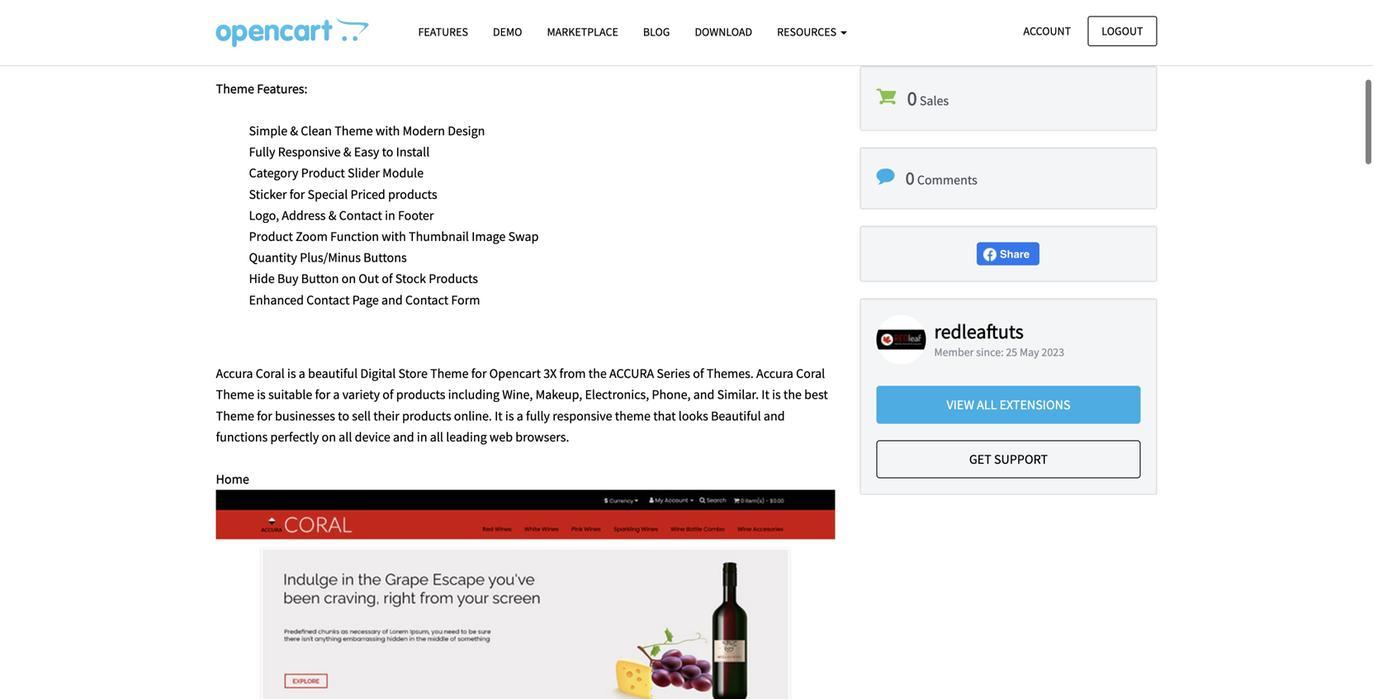 Task type: describe. For each thing, give the bounding box(es) containing it.
0 vertical spatial a
[[299, 366, 305, 382]]

button
[[301, 271, 339, 287]]

3x
[[544, 366, 557, 382]]

resources link
[[765, 17, 860, 46]]

member
[[935, 345, 974, 360]]

home
[[216, 471, 249, 488]]

enhanced
[[249, 292, 304, 308]]

footer
[[398, 207, 434, 224]]

products inside simple & clean theme with modern design fully responsive & easy to install category product slider module sticker for special priced products logo, address & contact in footer product zoom function with thumbnail image swap quantity plus/minus buttons hide buy button on out of stock products enhanced contact page and contact form
[[388, 186, 437, 203]]

1 horizontal spatial a
[[333, 387, 340, 403]]

resources
[[777, 24, 839, 39]]

products
[[429, 271, 478, 287]]

get support link
[[877, 440, 1141, 478]]

sell
[[352, 408, 371, 424]]

makeup,
[[536, 387, 583, 403]]

get
[[970, 451, 992, 468]]

of inside simple & clean theme with modern design fully responsive & easy to install category product slider module sticker for special priced products logo, address & contact in footer product zoom function with thumbnail image swap quantity plus/minus buttons hide buy button on out of stock products enhanced contact page and contact form
[[382, 271, 393, 287]]

beautiful
[[711, 408, 761, 424]]

demo link
[[481, 17, 535, 46]]

theme features:
[[216, 80, 308, 97]]

0 for 0 comments
[[906, 167, 915, 190]]

category
[[249, 165, 298, 181]]

theme inside simple & clean theme with modern design fully responsive & easy to install category product slider module sticker for special priced products logo, address & contact in footer product zoom function with thumbnail image swap quantity plus/minus buttons hide buy button on out of stock products enhanced contact page and contact form
[[335, 123, 373, 139]]

page
[[352, 292, 379, 308]]

leading
[[446, 429, 487, 445]]

1 vertical spatial with
[[382, 228, 406, 245]]

contact down button
[[307, 292, 350, 308]]

electronics,
[[585, 387, 649, 403]]

and up looks
[[694, 387, 715, 403]]

web
[[490, 429, 513, 445]]

out
[[359, 271, 379, 287]]

is left suitable
[[257, 387, 266, 403]]

install
[[396, 144, 430, 160]]

aug
[[1006, 14, 1027, 31]]

1 vertical spatial the
[[784, 387, 802, 403]]

and right beautiful
[[764, 408, 785, 424]]

accura coral is a beautiful digital store theme for opencart 3x from the accura series of themes. accura coral theme is suitable for a variety of products including wine, makeup, electronics, phone, and similar. it is the best theme for businesses to sell their products online. it is a fully responsive theme that looks beautiful and functions perfectly on all device and in all leading web browsers.
[[216, 366, 828, 445]]

is down wine, at the bottom of page
[[505, 408, 514, 424]]

buttons
[[364, 250, 407, 266]]

demo
[[493, 24, 522, 39]]

in inside simple & clean theme with modern design fully responsive & easy to install category product slider module sticker for special priced products logo, address & contact in footer product zoom function with thumbnail image swap quantity plus/minus buttons hide buy button on out of stock products enhanced contact page and contact form
[[385, 207, 395, 224]]

theme
[[615, 408, 651, 424]]

their
[[374, 408, 400, 424]]

to inside simple & clean theme with modern design fully responsive & easy to install category product slider module sticker for special priced products logo, address & contact in footer product zoom function with thumbnail image swap quantity plus/minus buttons hide buy button on out of stock products enhanced contact page and contact form
[[382, 144, 394, 160]]

opencart
[[490, 366, 541, 382]]

simple & clean theme with modern design fully responsive & easy to install category product slider module sticker for special priced products logo, address & contact in footer product zoom function with thumbnail image swap quantity plus/minus buttons hide buy button on out of stock products enhanced contact page and contact form
[[249, 123, 539, 308]]

0 vertical spatial with
[[376, 123, 400, 139]]

perfectly
[[270, 429, 319, 445]]

variety
[[343, 387, 380, 403]]

account
[[1024, 24, 1071, 38]]

themes.
[[707, 366, 754, 382]]

module
[[383, 165, 424, 181]]

for up including
[[471, 366, 487, 382]]

modern
[[403, 123, 445, 139]]

2 horizontal spatial all
[[977, 397, 997, 413]]

redleaftuts image
[[877, 315, 926, 365]]

sticker
[[249, 186, 287, 203]]

may
[[1020, 345, 1040, 360]]

address
[[282, 207, 326, 224]]

buy
[[277, 271, 299, 287]]

view
[[947, 397, 975, 413]]

and inside simple & clean theme with modern design fully responsive & easy to install category product slider module sticker for special priced products logo, address & contact in footer product zoom function with thumbnail image swap quantity plus/minus buttons hide buy button on out of stock products enhanced contact page and contact form
[[382, 292, 403, 308]]

store
[[399, 366, 428, 382]]

zoom
[[296, 228, 328, 245]]

is right "similar." on the right of page
[[772, 387, 781, 403]]

download
[[695, 24, 753, 39]]

0 vertical spatial 2023
[[1030, 14, 1056, 31]]

redleaftuts
[[935, 319, 1024, 344]]

features:
[[257, 80, 308, 97]]

online.
[[454, 408, 492, 424]]

for up functions
[[257, 408, 272, 424]]

redleaftuts member since: 25 may 2023
[[935, 319, 1065, 360]]

design
[[448, 123, 485, 139]]

4 aug 2023
[[997, 14, 1056, 31]]

that
[[654, 408, 676, 424]]

function
[[330, 228, 379, 245]]

comment image
[[877, 168, 895, 186]]

including
[[448, 387, 500, 403]]

series
[[657, 366, 691, 382]]

0 comments
[[906, 167, 978, 190]]

to inside 'accura coral is a beautiful digital store theme for opencart 3x from the accura series of themes. accura coral theme is suitable for a variety of products including wine, makeup, electronics, phone, and similar. it is the best theme for businesses to sell their products online. it is a fully responsive theme that looks beautiful and functions perfectly on all device and in all leading web browsers.'
[[338, 408, 349, 424]]

sales
[[920, 93, 949, 109]]

beautiful
[[308, 366, 358, 382]]

responsive
[[278, 144, 341, 160]]

best
[[805, 387, 828, 403]]

and down their
[[393, 429, 414, 445]]

hide
[[249, 271, 275, 287]]

0 horizontal spatial it
[[495, 408, 503, 424]]

on inside 'accura coral is a beautiful digital store theme for opencart 3x from the accura series of themes. accura coral theme is suitable for a variety of products including wine, makeup, electronics, phone, and similar. it is the best theme for businesses to sell their products online. it is a fully responsive theme that looks beautiful and functions perfectly on all device and in all leading web browsers.'
[[322, 429, 336, 445]]

support
[[994, 451, 1048, 468]]

1 accura from the left
[[216, 366, 253, 382]]

2 vertical spatial a
[[517, 408, 524, 424]]

view all extensions link
[[877, 386, 1141, 424]]

easy
[[354, 144, 379, 160]]

fully
[[249, 144, 275, 160]]

clean
[[301, 123, 332, 139]]

opencart - accura coral v-1 multipurpose theme image
[[216, 17, 369, 47]]

is up suitable
[[287, 366, 296, 382]]

1 horizontal spatial it
[[762, 387, 770, 403]]

since:
[[977, 345, 1004, 360]]

priced
[[351, 186, 386, 203]]



Task type: vqa. For each thing, say whether or not it's contained in the screenshot.
lock icon at the right of the page
no



Task type: locate. For each thing, give the bounding box(es) containing it.
0 vertical spatial to
[[382, 144, 394, 160]]

25
[[1006, 345, 1018, 360]]

product up quantity
[[249, 228, 293, 245]]

for down the beautiful
[[315, 387, 331, 403]]

1 horizontal spatial &
[[328, 207, 337, 224]]

the left best
[[784, 387, 802, 403]]

slider
[[348, 165, 380, 181]]

theme
[[216, 80, 254, 97], [335, 123, 373, 139], [430, 366, 469, 382], [216, 387, 254, 403], [216, 408, 254, 424]]

2 accura from the left
[[757, 366, 794, 382]]

0 vertical spatial in
[[385, 207, 395, 224]]

it right "similar." on the right of page
[[762, 387, 770, 403]]

account link
[[1010, 16, 1085, 46]]

& left 'easy'
[[343, 144, 351, 160]]

2 horizontal spatial a
[[517, 408, 524, 424]]

fully
[[526, 408, 550, 424]]

0 horizontal spatial on
[[322, 429, 336, 445]]

is
[[287, 366, 296, 382], [257, 387, 266, 403], [772, 387, 781, 403], [505, 408, 514, 424]]

2 vertical spatial of
[[383, 387, 394, 403]]

accura up functions
[[216, 366, 253, 382]]

0 sales
[[908, 86, 949, 111]]

looks
[[679, 408, 709, 424]]

marketplace link
[[535, 17, 631, 46]]

0 for 0 sales
[[908, 86, 917, 111]]

logout link
[[1088, 16, 1158, 46]]

contact
[[339, 207, 382, 224], [307, 292, 350, 308], [405, 292, 449, 308]]

stock
[[395, 271, 426, 287]]

all right the view
[[977, 397, 997, 413]]

1 horizontal spatial all
[[430, 429, 444, 445]]

coral up suitable
[[256, 366, 285, 382]]

0 vertical spatial product
[[301, 165, 345, 181]]

with up buttons
[[382, 228, 406, 245]]

0 horizontal spatial &
[[290, 123, 298, 139]]

0 horizontal spatial product
[[249, 228, 293, 245]]

4
[[997, 14, 1004, 31]]

all
[[977, 397, 997, 413], [339, 429, 352, 445], [430, 429, 444, 445]]

2 horizontal spatial &
[[343, 144, 351, 160]]

phone,
[[652, 387, 691, 403]]

to right 'easy'
[[382, 144, 394, 160]]

1 coral from the left
[[256, 366, 285, 382]]

0 left sales
[[908, 86, 917, 111]]

a down the beautiful
[[333, 387, 340, 403]]

all left leading
[[430, 429, 444, 445]]

of right series
[[693, 366, 704, 382]]

2 coral from the left
[[796, 366, 825, 382]]

accura
[[216, 366, 253, 382], [757, 366, 794, 382]]

features
[[418, 24, 468, 39]]

0 horizontal spatial accura
[[216, 366, 253, 382]]

1 vertical spatial a
[[333, 387, 340, 403]]

products down store
[[396, 387, 446, 403]]

features link
[[406, 17, 481, 46]]

from
[[560, 366, 586, 382]]

with up 'easy'
[[376, 123, 400, 139]]

product
[[301, 165, 345, 181], [249, 228, 293, 245]]

2023 right aug
[[1030, 14, 1056, 31]]

1 vertical spatial 0
[[906, 167, 915, 190]]

2023 inside redleaftuts member since: 25 may 2023
[[1042, 345, 1065, 360]]

0 vertical spatial of
[[382, 271, 393, 287]]

get support
[[970, 451, 1048, 468]]

a
[[299, 366, 305, 382], [333, 387, 340, 403], [517, 408, 524, 424]]

0 vertical spatial 0
[[908, 86, 917, 111]]

on left out
[[342, 271, 356, 287]]

in left leading
[[417, 429, 428, 445]]

contact down stock
[[405, 292, 449, 308]]

responsive
[[553, 408, 613, 424]]

the right from
[[589, 366, 607, 382]]

2 vertical spatial products
[[402, 408, 451, 424]]

contact up function
[[339, 207, 382, 224]]

0 horizontal spatial to
[[338, 408, 349, 424]]

accura up "similar." on the right of page
[[757, 366, 794, 382]]

device
[[355, 429, 391, 445]]

1 horizontal spatial to
[[382, 144, 394, 160]]

browsers.
[[516, 429, 569, 445]]

wine,
[[502, 387, 533, 403]]

1 vertical spatial &
[[343, 144, 351, 160]]

coral up best
[[796, 366, 825, 382]]

2023
[[1030, 14, 1056, 31], [1042, 345, 1065, 360]]

1 vertical spatial 2023
[[1042, 345, 1065, 360]]

0 horizontal spatial all
[[339, 429, 352, 445]]

logout
[[1102, 24, 1144, 38]]

& down the special
[[328, 207, 337, 224]]

0 horizontal spatial in
[[385, 207, 395, 224]]

all down sell
[[339, 429, 352, 445]]

functions
[[216, 429, 268, 445]]

1 vertical spatial of
[[693, 366, 704, 382]]

1 horizontal spatial coral
[[796, 366, 825, 382]]

0 horizontal spatial coral
[[256, 366, 285, 382]]

1 horizontal spatial on
[[342, 271, 356, 287]]

of right out
[[382, 271, 393, 287]]

of up their
[[383, 387, 394, 403]]

image
[[472, 228, 506, 245]]

2023 right may
[[1042, 345, 1065, 360]]

form
[[451, 292, 480, 308]]

0 vertical spatial it
[[762, 387, 770, 403]]

cart mini image
[[877, 87, 897, 107]]

extensions
[[1000, 397, 1071, 413]]

blog link
[[631, 17, 683, 46]]

0 horizontal spatial a
[[299, 366, 305, 382]]

accura
[[610, 366, 654, 382]]

to left sell
[[338, 408, 349, 424]]

products up "footer"
[[388, 186, 437, 203]]

quantity
[[249, 250, 297, 266]]

0 vertical spatial on
[[342, 271, 356, 287]]

product up the special
[[301, 165, 345, 181]]

1 horizontal spatial in
[[417, 429, 428, 445]]

2 vertical spatial &
[[328, 207, 337, 224]]

marketplace
[[547, 24, 619, 39]]

on down businesses
[[322, 429, 336, 445]]

a up suitable
[[299, 366, 305, 382]]

on inside simple & clean theme with modern design fully responsive & easy to install category product slider module sticker for special priced products logo, address & contact in footer product zoom function with thumbnail image swap quantity plus/minus buttons hide buy button on out of stock products enhanced contact page and contact form
[[342, 271, 356, 287]]

the
[[589, 366, 607, 382], [784, 387, 802, 403]]

1 horizontal spatial accura
[[757, 366, 794, 382]]

1 vertical spatial in
[[417, 429, 428, 445]]

1 vertical spatial product
[[249, 228, 293, 245]]

it up 'web'
[[495, 408, 503, 424]]

in left "footer"
[[385, 207, 395, 224]]

0 vertical spatial products
[[388, 186, 437, 203]]

logo,
[[249, 207, 279, 224]]

simple
[[249, 123, 288, 139]]

similar.
[[717, 387, 759, 403]]

swap
[[508, 228, 539, 245]]

of
[[382, 271, 393, 287], [693, 366, 704, 382], [383, 387, 394, 403]]

0 vertical spatial &
[[290, 123, 298, 139]]

1 vertical spatial it
[[495, 408, 503, 424]]

1 vertical spatial products
[[396, 387, 446, 403]]

for inside simple & clean theme with modern design fully responsive & easy to install category product slider module sticker for special priced products logo, address & contact in footer product zoom function with thumbnail image swap quantity plus/minus buttons hide buy button on out of stock products enhanced contact page and contact form
[[290, 186, 305, 203]]

&
[[290, 123, 298, 139], [343, 144, 351, 160], [328, 207, 337, 224]]

comments
[[918, 172, 978, 188]]

a left fully
[[517, 408, 524, 424]]

special
[[308, 186, 348, 203]]

thumbnail
[[409, 228, 469, 245]]

view all extensions
[[947, 397, 1071, 413]]

0 horizontal spatial the
[[589, 366, 607, 382]]

and right page
[[382, 292, 403, 308]]

and
[[382, 292, 403, 308], [694, 387, 715, 403], [764, 408, 785, 424], [393, 429, 414, 445]]

1 vertical spatial on
[[322, 429, 336, 445]]

1 horizontal spatial product
[[301, 165, 345, 181]]

suitable
[[268, 387, 312, 403]]

it
[[762, 387, 770, 403], [495, 408, 503, 424]]

with
[[376, 123, 400, 139], [382, 228, 406, 245]]

products right their
[[402, 408, 451, 424]]

0 right comment icon
[[906, 167, 915, 190]]

in inside 'accura coral is a beautiful digital store theme for opencart 3x from the accura series of themes. accura coral theme is suitable for a variety of products including wine, makeup, electronics, phone, and similar. it is the best theme for businesses to sell their products online. it is a fully responsive theme that looks beautiful and functions perfectly on all device and in all leading web browsers.'
[[417, 429, 428, 445]]

plus/minus
[[300, 250, 361, 266]]

1 horizontal spatial the
[[784, 387, 802, 403]]

products
[[388, 186, 437, 203], [396, 387, 446, 403], [402, 408, 451, 424]]

digital
[[360, 366, 396, 382]]

1 vertical spatial to
[[338, 408, 349, 424]]

for up address
[[290, 186, 305, 203]]

& left "clean"
[[290, 123, 298, 139]]

0 vertical spatial the
[[589, 366, 607, 382]]



